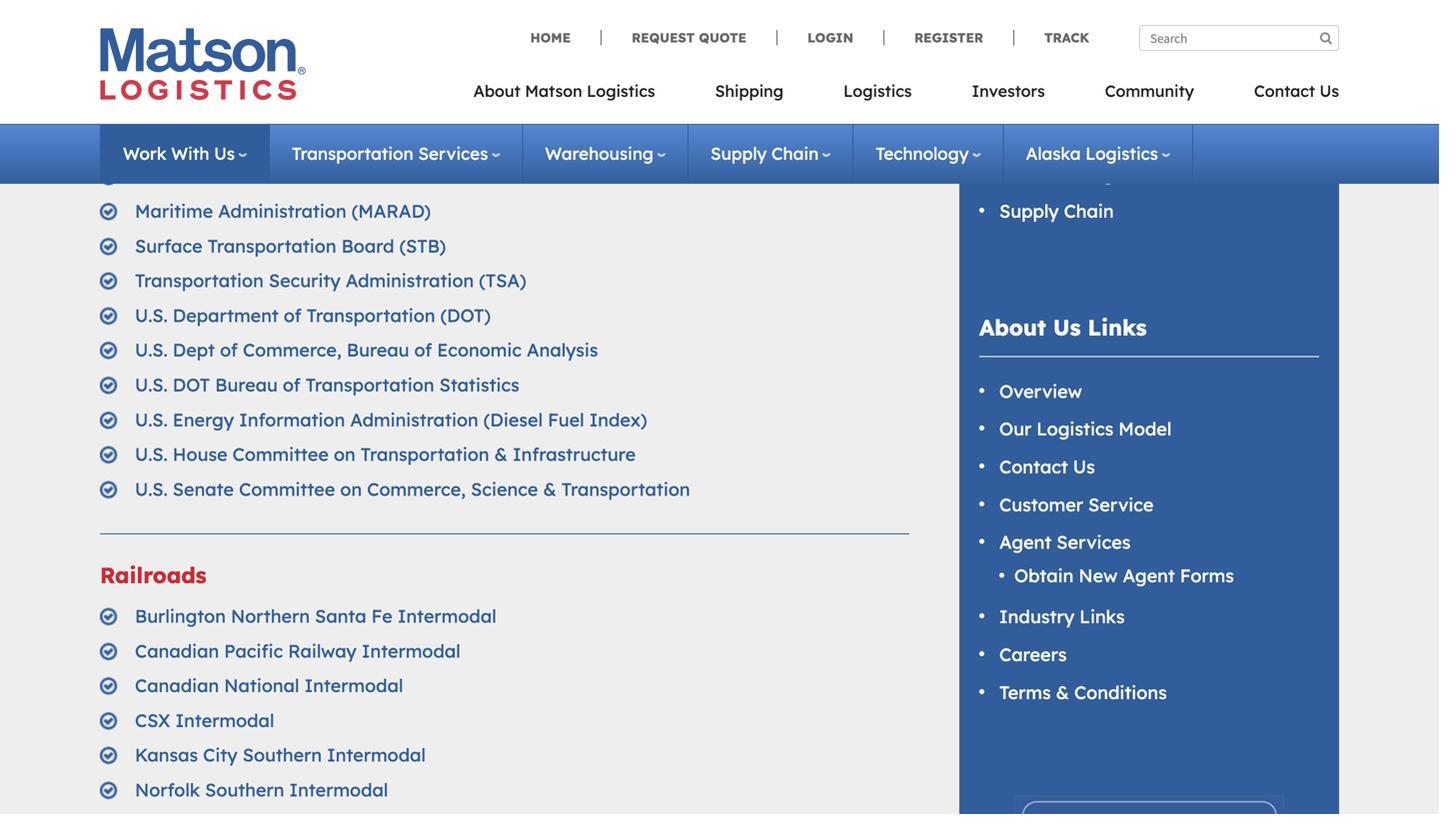 Task type: vqa. For each thing, say whether or not it's contained in the screenshot.
the right the Bureau
yes



Task type: describe. For each thing, give the bounding box(es) containing it.
matson logistics image
[[100, 28, 306, 100]]

canadian for canadian pacific railway intermodal
[[135, 640, 219, 663]]

customer service link
[[1000, 494, 1154, 516]]

santa
[[315, 605, 366, 628]]

canadian national intermodal link
[[135, 675, 403, 697]]

1 vertical spatial southern
[[205, 779, 284, 802]]

contact us inside top menu navigation
[[1254, 81, 1339, 101]]

norfolk
[[135, 779, 200, 802]]

(dhs)
[[440, 26, 492, 48]]

1 horizontal spatial &
[[543, 478, 556, 501]]

on for transportation
[[334, 443, 356, 466]]

shipping link
[[685, 75, 814, 116]]

quote
[[699, 29, 747, 46]]

dot
[[173, 374, 210, 396]]

canadian for canadian national intermodal
[[135, 675, 219, 697]]

(fmcsa)
[[524, 96, 600, 118]]

(dot)
[[440, 304, 491, 327]]

motor
[[206, 96, 258, 118]]

surface transportation board (stb) link
[[135, 235, 446, 257]]

logistics link
[[814, 75, 942, 116]]

about for about matson logistics
[[474, 81, 520, 101]]

0 vertical spatial southern
[[243, 744, 322, 767]]

csx intermodal
[[135, 710, 274, 732]]

transportation up u.s. senate committee on commerce, science & transportation link
[[361, 443, 489, 466]]

pacific
[[224, 640, 283, 663]]

technology
[[876, 143, 969, 164]]

2 vertical spatial &
[[1056, 681, 1069, 704]]

(fra)
[[418, 130, 467, 153]]

u.s. for u.s. department of transportation (dot)
[[135, 304, 168, 327]]

us inside top menu navigation
[[1320, 81, 1339, 101]]

homeland
[[269, 26, 358, 48]]

careers
[[1000, 644, 1067, 666]]

canadian pacific railway intermodal link
[[135, 640, 461, 663]]

1 vertical spatial links
[[1080, 606, 1125, 628]]

careers link
[[1000, 644, 1067, 666]]

of up highway
[[246, 26, 264, 48]]

terms & conditions link
[[1000, 681, 1167, 704]]

alaska logistics link
[[1026, 143, 1170, 164]]

home
[[530, 29, 571, 46]]

hazardous materials
[[135, 165, 315, 188]]

about for about us links
[[980, 314, 1046, 341]]

industry links link
[[1000, 606, 1125, 628]]

matson
[[525, 81, 582, 101]]

contact inside top menu navigation
[[1254, 81, 1315, 101]]

federal for federal railroad administration (fra)
[[135, 130, 201, 153]]

u.s. for u.s. dept of commerce, bureau of economic analysis
[[135, 339, 168, 361]]

u.s. for u.s. dot bureau of transportation statistics
[[135, 374, 168, 396]]

customer service
[[1000, 494, 1154, 516]]

u.s. energy information administration (diesel fuel index) link
[[135, 409, 647, 431]]

agent services
[[1000, 531, 1131, 554]]

surface transportation board (stb)
[[135, 235, 446, 257]]

0 horizontal spatial warehousing link
[[545, 143, 666, 164]]

obtain new agent forms link
[[1014, 565, 1234, 587]]

administration down (fhwa)
[[391, 96, 519, 118]]

senate
[[173, 478, 234, 501]]

federal motor carrier safety administration (fmcsa) link
[[135, 96, 600, 118]]

on for commerce,
[[340, 478, 362, 501]]

(marad)
[[352, 200, 431, 222]]

community link
[[1075, 75, 1224, 116]]

about matson logistics
[[474, 81, 655, 101]]

1 vertical spatial chain
[[1064, 200, 1114, 223]]

kansas
[[135, 744, 198, 767]]

burlington
[[135, 605, 226, 628]]

request quote link
[[601, 29, 777, 46]]

federal highway administration (fhwa)
[[135, 61, 489, 83]]

request
[[632, 29, 695, 46]]

department of homeland security (dhs) link
[[135, 26, 492, 48]]

work
[[123, 143, 166, 164]]

u.s. dept of commerce, bureau of economic analysis link
[[135, 339, 598, 361]]

burlington northern santa fe intermodal
[[135, 605, 497, 628]]

track link
[[1013, 29, 1089, 46]]

dept
[[173, 339, 215, 361]]

us down "our logistics model" link
[[1073, 456, 1095, 478]]

kansas city southern intermodal
[[135, 744, 426, 767]]

0 horizontal spatial agent
[[1000, 531, 1052, 554]]

committee for senate
[[239, 478, 335, 501]]

0 vertical spatial contact us link
[[1224, 75, 1339, 116]]

transportation security administration (tsa)
[[135, 269, 526, 292]]

federal railroad administration (fra) link
[[135, 130, 467, 153]]

home link
[[530, 29, 601, 46]]

1 horizontal spatial warehousing
[[1000, 162, 1114, 185]]

investors
[[972, 81, 1045, 101]]

0 horizontal spatial chain
[[772, 143, 819, 164]]

transportation down safety in the left of the page
[[292, 143, 413, 164]]

1 horizontal spatial information
[[980, 84, 1092, 107]]

0 horizontal spatial supply chain
[[711, 143, 819, 164]]

u.s. for u.s. house committee on transportation & infrastructure
[[135, 443, 168, 466]]

0 vertical spatial supply
[[711, 143, 767, 164]]

of right dept
[[220, 339, 238, 361]]

economic
[[437, 339, 522, 361]]

norfolk southern intermodal
[[135, 779, 388, 802]]

0 vertical spatial bureau
[[347, 339, 409, 361]]

transportation down u.s. dept of commerce, bureau of economic analysis link
[[306, 374, 434, 396]]

u.s. senate committee on commerce, science & transportation link
[[135, 478, 690, 501]]

science
[[471, 478, 538, 501]]

(tsa)
[[479, 269, 526, 292]]

kansas city southern intermodal link
[[135, 744, 426, 767]]

register
[[914, 29, 983, 46]]

0 vertical spatial &
[[494, 443, 508, 466]]

1 vertical spatial commerce,
[[367, 478, 466, 501]]

transportation down maritime administration (marad) link
[[208, 235, 336, 257]]

services for transportation services
[[418, 143, 488, 164]]

transportation link
[[1000, 125, 1128, 147]]

overview
[[1000, 380, 1082, 403]]

obtain new agent forms
[[1014, 565, 1234, 587]]

u.s. for u.s. senate committee on commerce, science & transportation
[[135, 478, 168, 501]]

of left economic
[[414, 339, 432, 361]]



Task type: locate. For each thing, give the bounding box(es) containing it.
about left matson
[[474, 81, 520, 101]]

1 vertical spatial supply chain
[[1000, 200, 1114, 223]]

federal for federal highway administration (fhwa)
[[135, 61, 201, 83]]

us up overview link
[[1053, 314, 1081, 341]]

information down u.s. dot bureau of transportation statistics
[[239, 409, 345, 431]]

conditions
[[1074, 681, 1167, 704]]

1 vertical spatial security
[[269, 269, 341, 292]]

3 u.s. from the top
[[135, 374, 168, 396]]

top menu navigation
[[474, 75, 1339, 116]]

u.s. department of transportation (dot) link
[[135, 304, 491, 327]]

0 horizontal spatial security
[[269, 269, 341, 292]]

4 u.s. from the top
[[135, 409, 168, 431]]

0 vertical spatial canadian
[[135, 640, 219, 663]]

0 vertical spatial requests
[[1154, 24, 1234, 47]]

1 vertical spatial department
[[173, 304, 279, 327]]

supply down alaska
[[1000, 200, 1059, 223]]

u.s.
[[135, 304, 168, 327], [135, 339, 168, 361], [135, 374, 168, 396], [135, 409, 168, 431], [135, 443, 168, 466], [135, 478, 168, 501]]

fe
[[371, 605, 393, 628]]

csx
[[135, 710, 170, 732]]

services down (fhwa)
[[418, 143, 488, 164]]

transportation up u.s. dept of commerce, bureau of economic analysis link
[[307, 304, 435, 327]]

bureau up the u.s. dot bureau of transportation statistics link
[[347, 339, 409, 361]]

1 vertical spatial about
[[980, 314, 1046, 341]]

0 vertical spatial chain
[[772, 143, 819, 164]]

1 canadian from the top
[[135, 640, 219, 663]]

0 horizontal spatial contact us link
[[1000, 456, 1095, 478]]

administration
[[288, 61, 416, 83], [391, 96, 519, 118], [285, 130, 413, 153], [218, 200, 347, 222], [346, 269, 474, 292], [350, 409, 479, 431]]

community
[[1105, 81, 1194, 101]]

fuel
[[548, 409, 584, 431]]

1 horizontal spatial commerce,
[[367, 478, 466, 501]]

0 horizontal spatial commerce,
[[243, 339, 342, 361]]

federal for federal motor carrier safety administration (fmcsa)
[[135, 96, 201, 118]]

forms
[[1180, 565, 1234, 587]]

canadian up csx
[[135, 675, 219, 697]]

transportation down 'infrastructure'
[[562, 478, 690, 501]]

(fhwa)
[[421, 61, 489, 83]]

0 vertical spatial contact us
[[1254, 81, 1339, 101]]

southern down the city
[[205, 779, 284, 802]]

transportation
[[1000, 125, 1128, 147], [292, 143, 413, 164], [208, 235, 336, 257], [135, 269, 264, 292], [307, 304, 435, 327], [306, 374, 434, 396], [361, 443, 489, 466], [562, 478, 690, 501]]

5 u.s. from the top
[[135, 443, 168, 466]]

0 horizontal spatial about
[[474, 81, 520, 101]]

1 horizontal spatial chain
[[1064, 200, 1114, 223]]

us up hazardous materials
[[214, 143, 235, 164]]

on down 'u.s. house committee on transportation & infrastructure'
[[340, 478, 362, 501]]

service up agent services link
[[1089, 494, 1154, 516]]

information up transportation link
[[980, 84, 1092, 107]]

2 u.s. from the top
[[135, 339, 168, 361]]

0 vertical spatial on
[[334, 443, 356, 466]]

maritime
[[135, 200, 213, 222]]

(stb)
[[399, 235, 446, 257]]

contact us down search icon
[[1254, 81, 1339, 101]]

department up dept
[[173, 304, 279, 327]]

highway
[[206, 61, 283, 83]]

board
[[341, 235, 394, 257]]

1 vertical spatial bureau
[[215, 374, 278, 396]]

statistics
[[439, 374, 519, 396]]

& right terms
[[1056, 681, 1069, 704]]

2 federal from the top
[[135, 96, 201, 118]]

1 horizontal spatial security
[[364, 26, 435, 48]]

csx intermodal link
[[135, 710, 274, 732]]

transportation down information requests
[[1000, 125, 1128, 147]]

of
[[246, 26, 264, 48], [284, 304, 302, 327], [220, 339, 238, 361], [414, 339, 432, 361], [283, 374, 301, 396]]

0 vertical spatial contact
[[1254, 81, 1315, 101]]

customer
[[1000, 494, 1083, 516]]

safety
[[328, 96, 386, 118]]

services for agent services
[[1057, 531, 1131, 554]]

0 vertical spatial agent
[[1000, 531, 1052, 554]]

committee for house
[[233, 443, 329, 466]]

2 vertical spatial federal
[[135, 130, 201, 153]]

agent services link
[[1000, 531, 1131, 554]]

committee right the senate
[[239, 478, 335, 501]]

1 horizontal spatial services
[[1057, 531, 1131, 554]]

0 vertical spatial links
[[1088, 314, 1147, 341]]

warehousing link down about matson logistics link
[[545, 143, 666, 164]]

0 horizontal spatial bureau
[[215, 374, 278, 396]]

1 horizontal spatial contact us
[[1254, 81, 1339, 101]]

alaska
[[1026, 143, 1081, 164]]

1 horizontal spatial warehousing link
[[1000, 162, 1114, 185]]

0 vertical spatial about
[[474, 81, 520, 101]]

1 horizontal spatial contact
[[1254, 81, 1315, 101]]

u.s. house committee on transportation & infrastructure link
[[135, 443, 636, 466]]

with
[[171, 143, 209, 164]]

3 federal from the top
[[135, 130, 201, 153]]

0 vertical spatial committee
[[233, 443, 329, 466]]

federal left highway
[[135, 61, 201, 83]]

1 vertical spatial committee
[[239, 478, 335, 501]]

contact up "customer"
[[1000, 456, 1068, 478]]

0 vertical spatial security
[[364, 26, 435, 48]]

technology link
[[876, 143, 981, 164]]

security up u.s. department of transportation (dot)
[[269, 269, 341, 292]]

0 horizontal spatial supply
[[711, 143, 767, 164]]

agent right new
[[1123, 565, 1175, 587]]

u.s. left dot
[[135, 374, 168, 396]]

supply chain down alaska
[[1000, 200, 1114, 223]]

canadian down burlington
[[135, 640, 219, 663]]

new
[[1079, 565, 1118, 587]]

0 horizontal spatial contact
[[1000, 456, 1068, 478]]

warehousing link down transportation link
[[1000, 162, 1114, 185]]

contact us link down the search search field
[[1224, 75, 1339, 116]]

overview link
[[1000, 380, 1082, 403]]

u.s. house committee on transportation & infrastructure
[[135, 443, 636, 466]]

0 horizontal spatial supply chain link
[[711, 143, 831, 164]]

transportation services link
[[292, 143, 500, 164]]

1 horizontal spatial agent
[[1123, 565, 1175, 587]]

rate
[[1000, 24, 1040, 47]]

service right and
[[1084, 24, 1149, 47]]

u.s. for u.s. energy information administration (diesel fuel index)
[[135, 409, 168, 431]]

logistics down login
[[844, 81, 912, 101]]

materials
[[234, 165, 315, 188]]

department of homeland security (dhs)
[[135, 26, 492, 48]]

1 horizontal spatial contact us link
[[1224, 75, 1339, 116]]

transportation services
[[292, 143, 488, 164]]

0 horizontal spatial information
[[239, 409, 345, 431]]

maritime administration (marad)
[[135, 200, 431, 222]]

contact us up "customer"
[[1000, 456, 1095, 478]]

0 vertical spatial service
[[1084, 24, 1149, 47]]

maritime administration (marad) link
[[135, 200, 431, 222]]

logistics down community link
[[1086, 143, 1158, 164]]

1 vertical spatial supply
[[1000, 200, 1059, 223]]

commerce,
[[243, 339, 342, 361], [367, 478, 466, 501]]

contact us link up "customer"
[[1000, 456, 1095, 478]]

commerce, down u.s. department of transportation (dot)
[[243, 339, 342, 361]]

hazardous materials link
[[135, 165, 315, 188]]

investors link
[[942, 75, 1075, 116]]

administration up 'u.s. house committee on transportation & infrastructure'
[[350, 409, 479, 431]]

1 vertical spatial &
[[543, 478, 556, 501]]

0 vertical spatial information
[[980, 84, 1092, 107]]

hazardous
[[135, 165, 229, 188]]

security up (fhwa)
[[364, 26, 435, 48]]

logistics right matson
[[587, 81, 655, 101]]

2 canadian from the top
[[135, 675, 219, 697]]

supply chain
[[711, 143, 819, 164], [1000, 200, 1114, 223]]

services up new
[[1057, 531, 1131, 554]]

1 horizontal spatial supply chain
[[1000, 200, 1114, 223]]

u.s. senate committee on commerce, science & transportation
[[135, 478, 690, 501]]

bureau right dot
[[215, 374, 278, 396]]

logistics down overview link
[[1037, 418, 1114, 440]]

railroads
[[100, 562, 207, 589]]

carrier image
[[1014, 796, 1284, 815]]

index)
[[589, 409, 647, 431]]

federal up work with us
[[135, 96, 201, 118]]

analysis
[[527, 339, 598, 361]]

railroad
[[206, 130, 280, 153]]

None search field
[[1139, 25, 1339, 51]]

national
[[224, 675, 299, 697]]

6 u.s. from the top
[[135, 478, 168, 501]]

about matson logistics link
[[474, 75, 685, 116]]

city
[[203, 744, 238, 767]]

1 horizontal spatial bureau
[[347, 339, 409, 361]]

industry
[[1000, 606, 1075, 628]]

supply chain down shipping link
[[711, 143, 819, 164]]

commerce, down u.s. house committee on transportation & infrastructure link
[[367, 478, 466, 501]]

u.s. dot bureau of transportation statistics
[[135, 374, 519, 396]]

supply chain link down alaska
[[1000, 200, 1114, 223]]

administration up safety in the left of the page
[[288, 61, 416, 83]]

1 vertical spatial supply chain link
[[1000, 200, 1114, 223]]

administration down safety in the left of the page
[[285, 130, 413, 153]]

0 horizontal spatial contact us
[[1000, 456, 1095, 478]]

of down u.s. department of transportation (dot) link
[[283, 374, 301, 396]]

about up overview link
[[980, 314, 1046, 341]]

federal highway administration (fhwa) link
[[135, 61, 489, 83]]

agent up obtain
[[1000, 531, 1052, 554]]

2 horizontal spatial &
[[1056, 681, 1069, 704]]

southern up norfolk southern intermodal link
[[243, 744, 322, 767]]

supply down shipping link
[[711, 143, 767, 164]]

norfolk southern intermodal link
[[135, 779, 388, 802]]

login link
[[777, 29, 884, 46]]

department up highway
[[135, 26, 241, 48]]

warehousing down transportation link
[[1000, 162, 1114, 185]]

0 horizontal spatial &
[[494, 443, 508, 466]]

house
[[173, 443, 228, 466]]

& down 'infrastructure'
[[543, 478, 556, 501]]

u.s. left the senate
[[135, 478, 168, 501]]

1 vertical spatial contact us link
[[1000, 456, 1095, 478]]

1 horizontal spatial supply chain link
[[1000, 200, 1114, 223]]

federal motor carrier safety administration (fmcsa)
[[135, 96, 600, 118]]

rate and service requests link
[[1000, 24, 1234, 47]]

1 vertical spatial federal
[[135, 96, 201, 118]]

committee right house
[[233, 443, 329, 466]]

about
[[474, 81, 520, 101], [980, 314, 1046, 341]]

0 horizontal spatial warehousing
[[545, 143, 654, 164]]

1 vertical spatial on
[[340, 478, 362, 501]]

u.s. left dept
[[135, 339, 168, 361]]

u.s. dept of commerce, bureau of economic analysis
[[135, 339, 598, 361]]

requests up community
[[1154, 24, 1234, 47]]

our logistics model
[[1000, 418, 1172, 440]]

0 horizontal spatial services
[[418, 143, 488, 164]]

transportation down the surface
[[135, 269, 264, 292]]

1 horizontal spatial supply
[[1000, 200, 1059, 223]]

1 vertical spatial agent
[[1123, 565, 1175, 587]]

burlington northern santa fe intermodal link
[[135, 605, 497, 628]]

u.s. down the surface
[[135, 304, 168, 327]]

committee
[[233, 443, 329, 466], [239, 478, 335, 501]]

u.s. dot bureau of transportation statistics link
[[135, 374, 519, 396]]

about inside top menu navigation
[[474, 81, 520, 101]]

1 vertical spatial service
[[1089, 494, 1154, 516]]

on
[[334, 443, 356, 466], [340, 478, 362, 501]]

u.s. energy information administration (diesel fuel index)
[[135, 409, 647, 431]]

railway
[[288, 640, 357, 663]]

administration down materials
[[218, 200, 347, 222]]

& up science
[[494, 443, 508, 466]]

0 vertical spatial supply chain
[[711, 143, 819, 164]]

1 vertical spatial services
[[1057, 531, 1131, 554]]

1 vertical spatial requests
[[1098, 84, 1180, 107]]

surface
[[135, 235, 203, 257]]

work with us
[[123, 143, 235, 164]]

0 vertical spatial commerce,
[[243, 339, 342, 361]]

1 federal from the top
[[135, 61, 201, 83]]

administration down "(stb)"
[[346, 269, 474, 292]]

terms
[[1000, 681, 1051, 704]]

and
[[1045, 24, 1079, 47]]

carrier
[[263, 96, 323, 118]]

federal up the hazardous
[[135, 130, 201, 153]]

0 vertical spatial services
[[418, 143, 488, 164]]

Search search field
[[1139, 25, 1339, 51]]

on down u.s. energy information administration (diesel fuel index) link
[[334, 443, 356, 466]]

0 vertical spatial department
[[135, 26, 241, 48]]

search image
[[1320, 31, 1332, 44]]

1 u.s. from the top
[[135, 304, 168, 327]]

0 vertical spatial federal
[[135, 61, 201, 83]]

supply chain link down shipping link
[[711, 143, 831, 164]]

1 vertical spatial canadian
[[135, 675, 219, 697]]

us down search icon
[[1320, 81, 1339, 101]]

chain down shipping link
[[772, 143, 819, 164]]

shipping
[[715, 81, 784, 101]]

1 vertical spatial information
[[239, 409, 345, 431]]

work with us link
[[123, 143, 247, 164]]

warehousing
[[545, 143, 654, 164], [1000, 162, 1114, 185]]

contact down the search search field
[[1254, 81, 1315, 101]]

1 horizontal spatial about
[[980, 314, 1046, 341]]

chain down alaska logistics at the right of page
[[1064, 200, 1114, 223]]

infrastructure
[[513, 443, 636, 466]]

warehousing down (fmcsa)
[[545, 143, 654, 164]]

of down transportation security administration (tsa)
[[284, 304, 302, 327]]

u.s. left energy
[[135, 409, 168, 431]]

u.s. left house
[[135, 443, 168, 466]]

0 vertical spatial supply chain link
[[711, 143, 831, 164]]

requests down rate and service requests
[[1098, 84, 1180, 107]]

1 vertical spatial contact us
[[1000, 456, 1095, 478]]

about us links
[[980, 314, 1147, 341]]

1 vertical spatial contact
[[1000, 456, 1068, 478]]



